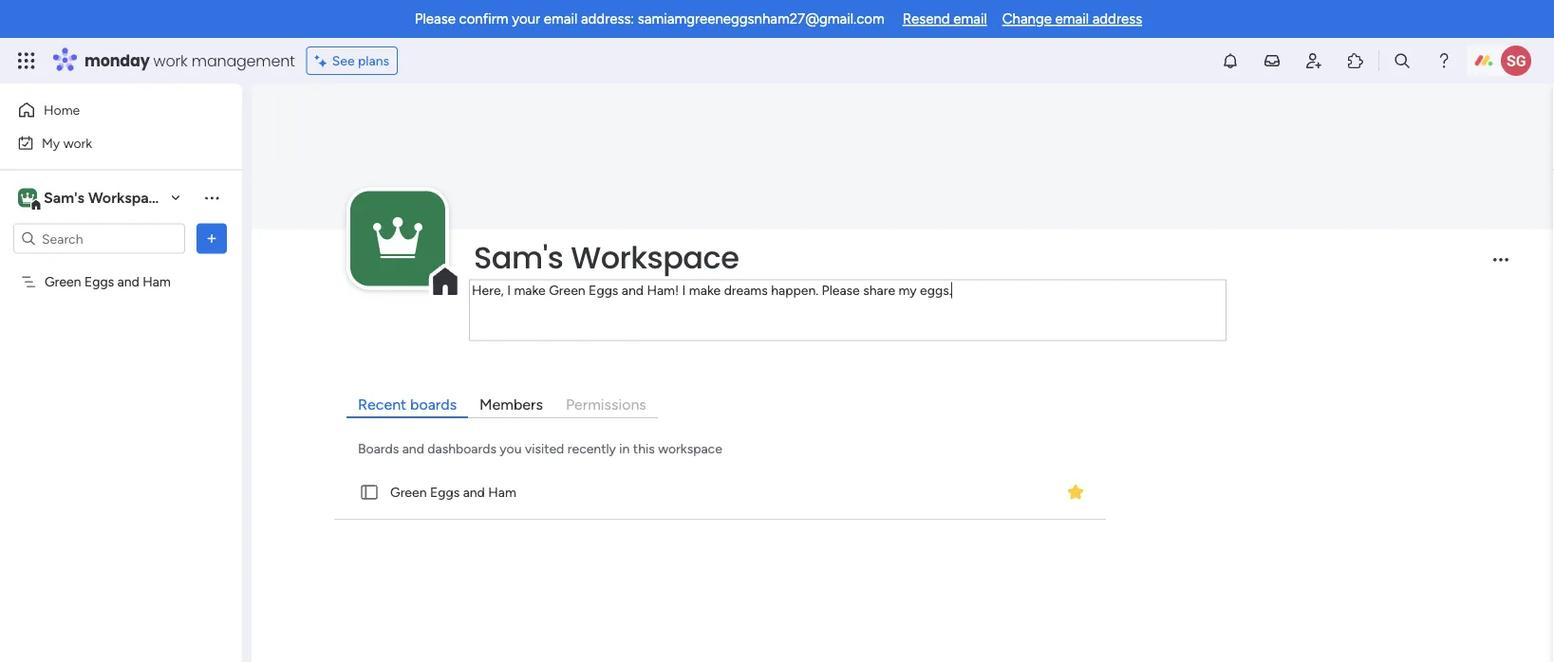 Task type: describe. For each thing, give the bounding box(es) containing it.
1 horizontal spatial workspace
[[571, 236, 739, 279]]

this
[[633, 441, 655, 457]]

monday
[[84, 50, 150, 71]]

boards
[[410, 395, 457, 413]]

1 horizontal spatial green
[[390, 485, 427, 501]]

search everything image
[[1393, 51, 1412, 70]]

green eggs and ham link
[[330, 466, 1110, 520]]

my work button
[[11, 128, 204, 158]]

1 horizontal spatial ham
[[488, 485, 516, 501]]

green inside list box
[[45, 274, 81, 290]]

change email address
[[1002, 10, 1142, 28]]

workspace selection element
[[18, 187, 167, 211]]

home button
[[11, 95, 204, 125]]

address
[[1092, 10, 1142, 28]]

address:
[[581, 10, 634, 28]]

see plans button
[[306, 47, 398, 75]]

invite members image
[[1304, 51, 1323, 70]]

you
[[500, 441, 522, 457]]

options image
[[202, 229, 221, 248]]

2 vertical spatial and
[[463, 485, 485, 501]]

recently
[[567, 441, 616, 457]]

email for resend email
[[953, 10, 987, 28]]

sam's inside workspace selection element
[[44, 189, 85, 207]]

your
[[512, 10, 540, 28]]

please confirm your email address: samiamgreeneggsnham27@gmail.com
[[415, 10, 884, 28]]

change email address link
[[1002, 10, 1142, 28]]

public board image
[[359, 482, 380, 503]]

in
[[619, 441, 630, 457]]

1 vertical spatial green eggs and ham
[[390, 485, 516, 501]]

green eggs and ham list box
[[0, 262, 242, 554]]

1 horizontal spatial and
[[402, 441, 424, 457]]

1 workspace image from the left
[[18, 187, 37, 208]]

workspace options image
[[202, 188, 221, 207]]

plans
[[358, 53, 389, 69]]

confirm
[[459, 10, 508, 28]]

resend email link
[[903, 10, 987, 28]]

my work
[[42, 135, 92, 151]]

my
[[42, 135, 60, 151]]

see
[[332, 53, 355, 69]]

apps image
[[1346, 51, 1365, 70]]



Task type: vqa. For each thing, say whether or not it's contained in the screenshot.
Workspace icon
yes



Task type: locate. For each thing, give the bounding box(es) containing it.
1 vertical spatial sam's workspace
[[474, 236, 739, 279]]

work for my
[[63, 135, 92, 151]]

0 vertical spatial green eggs and ham
[[45, 274, 171, 290]]

1 horizontal spatial sam's workspace
[[474, 236, 739, 279]]

resend
[[903, 10, 950, 28]]

2 horizontal spatial and
[[463, 485, 485, 501]]

2 horizontal spatial email
[[1055, 10, 1089, 28]]

green eggs and ham inside list box
[[45, 274, 171, 290]]

workspace
[[88, 189, 165, 207], [571, 236, 739, 279]]

0 vertical spatial and
[[117, 274, 139, 290]]

1 vertical spatial ham
[[488, 485, 516, 501]]

ham inside list box
[[143, 274, 171, 290]]

2 email from the left
[[953, 10, 987, 28]]

eggs inside list box
[[84, 274, 114, 290]]

email
[[544, 10, 577, 28], [953, 10, 987, 28], [1055, 10, 1089, 28]]

1 vertical spatial eggs
[[430, 485, 460, 501]]

workspace inside "button"
[[88, 189, 165, 207]]

permissions
[[566, 395, 646, 413]]

3 email from the left
[[1055, 10, 1089, 28]]

sam's workspace inside workspace selection element
[[44, 189, 165, 207]]

0 horizontal spatial sam's
[[44, 189, 85, 207]]

recent
[[358, 395, 406, 413]]

Sam's Workspace field
[[469, 236, 1477, 279]]

change
[[1002, 10, 1052, 28]]

0 horizontal spatial eggs
[[84, 274, 114, 290]]

Search in workspace field
[[40, 228, 159, 250]]

0 horizontal spatial work
[[63, 135, 92, 151]]

samiamgreeneggsnham27@gmail.com
[[638, 10, 884, 28]]

0 horizontal spatial workspace
[[88, 189, 165, 207]]

work inside my work button
[[63, 135, 92, 151]]

inbox image
[[1263, 51, 1282, 70]]

here, i make green eggs and ham! i make dreams happen. please share my eggs. button
[[468, 279, 1227, 347]]

1 vertical spatial green
[[390, 485, 427, 501]]

work right monday
[[153, 50, 188, 71]]

0 vertical spatial eggs
[[84, 274, 114, 290]]

work
[[153, 50, 188, 71], [63, 135, 92, 151]]

and
[[117, 274, 139, 290], [402, 441, 424, 457], [463, 485, 485, 501]]

and inside list box
[[117, 274, 139, 290]]

email right your
[[544, 10, 577, 28]]

and down "search in workspace" field
[[117, 274, 139, 290]]

eggs down dashboards
[[430, 485, 460, 501]]

resend email
[[903, 10, 987, 28]]

boards and dashboards you visited recently in this workspace
[[358, 441, 722, 457]]

work for monday
[[153, 50, 188, 71]]

green eggs and ham
[[45, 274, 171, 290], [390, 485, 516, 501]]

0 horizontal spatial green eggs and ham
[[45, 274, 171, 290]]

remove from favorites image
[[1066, 483, 1085, 502]]

monday work management
[[84, 50, 295, 71]]

0 vertical spatial work
[[153, 50, 188, 71]]

0 vertical spatial workspace
[[88, 189, 165, 207]]

email right change
[[1055, 10, 1089, 28]]

eggs down "search in workspace" field
[[84, 274, 114, 290]]

0 horizontal spatial green
[[45, 274, 81, 290]]

green down "search in workspace" field
[[45, 274, 81, 290]]

Here, I make Green Eggs and Ham! I make dreams happen. Please share my eggs. text field
[[469, 280, 1226, 341]]

ham down you
[[488, 485, 516, 501]]

option
[[0, 265, 242, 269]]

please
[[415, 10, 456, 28]]

sam's workspace button
[[13, 182, 189, 214]]

sam's
[[44, 189, 85, 207], [474, 236, 563, 279]]

0 horizontal spatial sam's workspace
[[44, 189, 165, 207]]

workspace image
[[18, 187, 37, 208], [21, 187, 34, 208]]

dashboards
[[427, 441, 496, 457]]

0 vertical spatial green
[[45, 274, 81, 290]]

0 horizontal spatial ham
[[143, 274, 171, 290]]

green eggs and ham down "search in workspace" field
[[45, 274, 171, 290]]

boards
[[358, 441, 399, 457]]

1 vertical spatial workspace
[[571, 236, 739, 279]]

management
[[191, 50, 295, 71]]

green
[[45, 274, 81, 290], [390, 485, 427, 501]]

1 email from the left
[[544, 10, 577, 28]]

and down dashboards
[[463, 485, 485, 501]]

select product image
[[17, 51, 36, 70]]

see plans
[[332, 53, 389, 69]]

1 vertical spatial work
[[63, 135, 92, 151]]

email for change email address
[[1055, 10, 1089, 28]]

green right public board icon
[[390, 485, 427, 501]]

0 vertical spatial sam's
[[44, 189, 85, 207]]

workspace
[[658, 441, 722, 457]]

0 vertical spatial sam's workspace
[[44, 189, 165, 207]]

1 horizontal spatial email
[[953, 10, 987, 28]]

email right the resend
[[953, 10, 987, 28]]

sam green image
[[1501, 46, 1531, 76]]

1 horizontal spatial green eggs and ham
[[390, 485, 516, 501]]

ham down "search in workspace" field
[[143, 274, 171, 290]]

visited
[[525, 441, 564, 457]]

1 horizontal spatial work
[[153, 50, 188, 71]]

sam's workspace
[[44, 189, 165, 207], [474, 236, 739, 279]]

eggs
[[84, 274, 114, 290], [430, 485, 460, 501]]

1 horizontal spatial eggs
[[430, 485, 460, 501]]

0 vertical spatial ham
[[143, 274, 171, 290]]

1 vertical spatial sam's
[[474, 236, 563, 279]]

ham
[[143, 274, 171, 290], [488, 485, 516, 501]]

help image
[[1434, 51, 1453, 70]]

and right boards on the left bottom of page
[[402, 441, 424, 457]]

v2 ellipsis image
[[1493, 258, 1508, 274]]

2 workspace image from the left
[[21, 187, 34, 208]]

home
[[44, 102, 80, 118]]

notifications image
[[1221, 51, 1240, 70]]

0 horizontal spatial and
[[117, 274, 139, 290]]

1 vertical spatial and
[[402, 441, 424, 457]]

members
[[479, 395, 543, 413]]

0 horizontal spatial email
[[544, 10, 577, 28]]

workspace image
[[350, 191, 445, 286], [373, 202, 422, 276]]

recent boards
[[358, 395, 457, 413]]

work right my
[[63, 135, 92, 151]]

1 horizontal spatial sam's
[[474, 236, 563, 279]]

green eggs and ham down dashboards
[[390, 485, 516, 501]]



